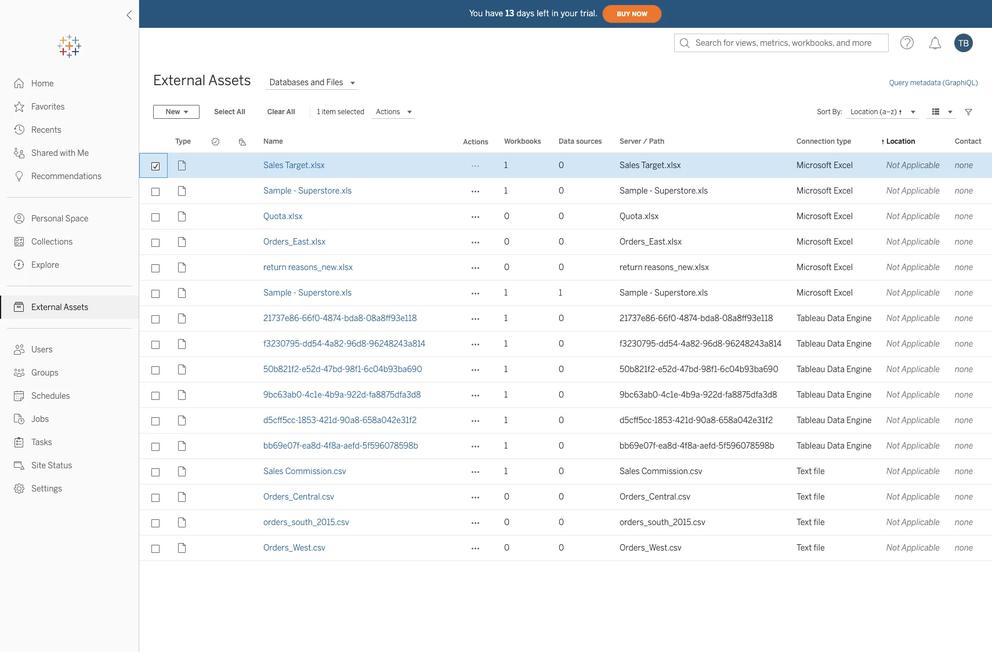 Task type: locate. For each thing, give the bounding box(es) containing it.
21737e86-66f0-4874-bda8-08a8ff93e118
[[264, 314, 417, 324], [620, 314, 773, 324]]

list view image
[[931, 107, 941, 117]]

1 horizontal spatial commission.csv
[[642, 467, 703, 477]]

excel for quota.xlsx link
[[834, 212, 853, 222]]

1 horizontal spatial external
[[153, 72, 206, 89]]

none for orders_west.csv link
[[955, 544, 974, 554]]

actions left workbooks
[[463, 138, 489, 146]]

sales commission.csv
[[264, 467, 346, 477], [620, 467, 703, 477]]

4 none from the top
[[955, 237, 974, 247]]

by text only_f5he34f image left 'site'
[[14, 461, 24, 471]]

assets
[[208, 72, 251, 89], [63, 303, 88, 313]]

1 horizontal spatial 47bd-
[[680, 365, 702, 375]]

by text only_f5he34f image inside the home link
[[14, 78, 24, 89]]

2 file (microsoft excel) image from the top
[[175, 210, 189, 224]]

0
[[559, 161, 564, 171], [559, 186, 564, 196], [504, 212, 510, 222], [559, 212, 564, 222], [504, 237, 510, 247], [559, 237, 564, 247], [504, 263, 510, 273], [559, 263, 564, 273], [559, 314, 564, 324], [559, 340, 564, 349], [559, 365, 564, 375], [559, 391, 564, 400], [559, 416, 564, 426], [559, 442, 564, 452], [559, 467, 564, 477], [504, 493, 510, 503], [559, 493, 564, 503], [504, 518, 510, 528], [559, 518, 564, 528], [504, 544, 510, 554], [559, 544, 564, 554]]

1 horizontal spatial dd54-
[[659, 340, 681, 349]]

1 horizontal spatial f3230795-dd54-4a82-96d8-96248243a814
[[620, 340, 782, 349]]

0 horizontal spatial sales target.xlsx
[[264, 161, 325, 171]]

0 horizontal spatial 47bd-
[[324, 365, 345, 375]]

ea8d-
[[302, 442, 324, 452], [659, 442, 680, 452]]

0 horizontal spatial orders_east.xlsx
[[264, 237, 326, 247]]

external assets
[[153, 72, 251, 89], [31, 303, 88, 313]]

2 text from the top
[[797, 493, 812, 503]]

0 horizontal spatial 4f8a-
[[324, 442, 344, 452]]

microsoft for orders_east.xlsx 'link'
[[797, 237, 832, 247]]

users
[[31, 345, 53, 355]]

microsoft for sample - superstore.xls "link" related to 1
[[797, 288, 832, 298]]

0 horizontal spatial 50b821f2-e52d-47bd-98f1-6c04b93ba690
[[264, 365, 422, 375]]

sample - superstore.xls link down return reasons_new.xlsx link at the left of the page
[[264, 288, 352, 298]]

2 96d8- from the left
[[703, 340, 726, 349]]

file (text file) image for orders_west.csv
[[175, 542, 189, 556]]

e52d-
[[302, 365, 324, 375], [658, 365, 680, 375]]

0 horizontal spatial 6c04b93ba690
[[364, 365, 422, 375]]

0 horizontal spatial target.xlsx
[[285, 161, 325, 171]]

by text only_f5he34f image inside external assets link
[[14, 302, 24, 313]]

not for 0 sample - superstore.xls "link"
[[887, 186, 900, 196]]

by text only_f5he34f image inside "groups" link
[[14, 368, 24, 378]]

file (text file) image
[[175, 465, 189, 479], [175, 516, 189, 530]]

file (tableau data engine) image
[[175, 312, 189, 326], [175, 389, 189, 403], [175, 414, 189, 428], [175, 440, 189, 454]]

0 horizontal spatial 4b9a-
[[325, 391, 347, 400]]

1 text file from the top
[[797, 467, 825, 477]]

file (microsoft excel) image for 0 sample - superstore.xls "link"
[[175, 184, 189, 198]]

2 ea8d- from the left
[[659, 442, 680, 452]]

orders_west.csv
[[264, 544, 326, 554], [620, 544, 682, 554]]

row containing sales commission.csv
[[139, 460, 992, 485]]

0 horizontal spatial ea8d-
[[302, 442, 324, 452]]

1 vertical spatial assets
[[63, 303, 88, 313]]

0 for sample - superstore.xls
[[559, 186, 564, 196]]

1 horizontal spatial 6c04b93ba690
[[720, 365, 779, 375]]

1 horizontal spatial 421d-
[[675, 416, 696, 426]]

bb69e07f-ea8d-4f8a-aefd-5f596078598b
[[264, 442, 418, 452], [620, 442, 775, 452]]

text for sales commission.csv
[[797, 467, 812, 477]]

applicable for sample - superstore.xls "link" related to 1
[[902, 288, 940, 298]]

new
[[166, 108, 180, 116]]

file (microsoft excel) image
[[175, 184, 189, 198], [175, 235, 189, 249], [175, 261, 189, 275], [175, 286, 189, 300]]

10 not applicable from the top
[[887, 391, 940, 400]]

text file
[[797, 467, 825, 477], [797, 493, 825, 503], [797, 518, 825, 528], [797, 544, 825, 554]]

0 horizontal spatial 658a042e31f2
[[363, 416, 417, 426]]

1 vertical spatial actions
[[463, 138, 489, 146]]

0 vertical spatial file (tableau data engine) image
[[175, 338, 189, 351]]

sales
[[264, 161, 284, 171], [620, 161, 640, 171], [264, 467, 284, 477], [620, 467, 640, 477]]

1 for 21737e86-66f0-4874-bda8-08a8ff93e118 'link'
[[504, 314, 508, 324]]

row containing f3230795-dd54-4a82-96d8-96248243a814
[[139, 332, 992, 358]]

1 horizontal spatial sales target.xlsx
[[620, 161, 681, 171]]

1 vertical spatial external
[[31, 303, 62, 313]]

all right select
[[237, 108, 245, 116]]

by text only_f5he34f image for explore
[[14, 260, 24, 270]]

1 orders_south_2015.csv from the left
[[264, 518, 349, 528]]

clear all
[[267, 108, 295, 116]]

8 by text only_f5he34f image from the top
[[14, 484, 24, 494]]

0 horizontal spatial 4c1e-
[[305, 391, 325, 400]]

by text only_f5he34f image left home
[[14, 78, 24, 89]]

1 sample - superstore.xls link from the top
[[264, 186, 352, 196]]

by text only_f5he34f image inside users link
[[14, 345, 24, 355]]

external assets up select
[[153, 72, 251, 89]]

(graphiql)
[[943, 79, 979, 87]]

1 horizontal spatial 4c1e-
[[661, 391, 681, 400]]

4 file (tableau data engine) image from the top
[[175, 440, 189, 454]]

file (text file) image
[[175, 491, 189, 505], [175, 542, 189, 556]]

orders_south_2015.csv link
[[264, 518, 349, 528]]

1 47bd- from the left
[[324, 365, 345, 375]]

by text only_f5he34f image
[[14, 78, 24, 89], [14, 125, 24, 135], [14, 148, 24, 158], [14, 171, 24, 182], [14, 237, 24, 247], [14, 260, 24, 270], [14, 461, 24, 471], [14, 484, 24, 494]]

4 tableau from the top
[[797, 391, 826, 400]]

0 horizontal spatial f3230795-dd54-4a82-96d8-96248243a814
[[264, 340, 426, 349]]

21737e86-
[[264, 314, 302, 324], [620, 314, 659, 324]]

0 horizontal spatial 90a8-
[[340, 416, 363, 426]]

11 none from the top
[[955, 416, 974, 426]]

0 horizontal spatial external assets
[[31, 303, 88, 313]]

target.xlsx up quota.xlsx link
[[285, 161, 325, 171]]

0 horizontal spatial bb69e07f-
[[264, 442, 302, 452]]

1 horizontal spatial 658a042e31f2
[[719, 416, 773, 426]]

by text only_f5he34f image inside shared with me link
[[14, 148, 24, 158]]

0 horizontal spatial 08a8ff93e118
[[366, 314, 417, 324]]

0 for sales commission.csv
[[559, 467, 564, 477]]

1 horizontal spatial e52d-
[[658, 365, 680, 375]]

6 microsoft from the top
[[797, 288, 832, 298]]

tasks link
[[0, 431, 139, 454]]

applicable for orders_west.csv link
[[902, 544, 940, 554]]

1 aefd- from the left
[[344, 442, 363, 452]]

not applicable for 'sales commission.csv' link
[[887, 467, 940, 477]]

tableau for 5f596078598b
[[797, 442, 826, 452]]

3 file (microsoft excel) image from the top
[[175, 261, 189, 275]]

target.xlsx down path
[[642, 161, 681, 171]]

1 9bc63ab0- from the left
[[264, 391, 305, 400]]

1 horizontal spatial bda8-
[[701, 314, 723, 324]]

1 horizontal spatial f3230795-
[[620, 340, 659, 349]]

tableau data engine for bb69e07f-ea8d-4f8a-aefd-5f596078598b
[[797, 442, 872, 452]]

1 horizontal spatial 5f596078598b
[[719, 442, 775, 452]]

by text only_f5he34f image
[[14, 102, 24, 112], [14, 214, 24, 224], [14, 302, 24, 313], [14, 345, 24, 355], [14, 368, 24, 378], [14, 391, 24, 402], [14, 414, 24, 425], [14, 438, 24, 448]]

by text only_f5he34f image inside site status link
[[14, 461, 24, 471]]

12 applicable from the top
[[902, 442, 940, 452]]

text for orders_west.csv
[[797, 544, 812, 554]]

0 horizontal spatial assets
[[63, 303, 88, 313]]

1 vertical spatial file (microsoft excel) image
[[175, 210, 189, 224]]

not applicable for 9bc63ab0-4c1e-4b9a-922d-fa8875dfa3d8 link
[[887, 391, 940, 400]]

file (tableau data engine) image
[[175, 338, 189, 351], [175, 363, 189, 377]]

1 horizontal spatial 08a8ff93e118
[[723, 314, 773, 324]]

by:
[[833, 108, 843, 116]]

1853-
[[298, 416, 319, 426], [655, 416, 675, 426]]

0 horizontal spatial 96d8-
[[347, 340, 369, 349]]

1 horizontal spatial target.xlsx
[[642, 161, 681, 171]]

excel
[[834, 161, 853, 171], [834, 186, 853, 196], [834, 212, 853, 222], [834, 237, 853, 247], [834, 263, 853, 273], [834, 288, 853, 298]]

connection type
[[797, 138, 852, 146]]

2 98f1- from the left
[[702, 365, 720, 375]]

by text only_f5he34f image inside recents link
[[14, 125, 24, 135]]

0 horizontal spatial orders_south_2015.csv
[[264, 518, 349, 528]]

1 bb69e07f-ea8d-4f8a-aefd-5f596078598b from the left
[[264, 442, 418, 452]]

file (microsoft excel) image
[[175, 159, 189, 173], [175, 210, 189, 224]]

buy now button
[[603, 5, 662, 23]]

1 horizontal spatial orders_east.xlsx
[[620, 237, 682, 247]]

recommendations link
[[0, 165, 139, 188]]

by text only_f5he34f image left shared
[[14, 148, 24, 158]]

4a82-
[[325, 340, 347, 349], [681, 340, 703, 349]]

tableau for 6c04b93ba690
[[797, 365, 826, 375]]

applicable for "f3230795-dd54-4a82-96d8-96248243a814" link
[[902, 340, 940, 349]]

16 not applicable from the top
[[887, 544, 940, 554]]

1 target.xlsx from the left
[[285, 161, 325, 171]]

not for d5cff5cc-1853-421d-90a8-658a042e31f2 'link'
[[887, 416, 900, 426]]

row group
[[139, 153, 992, 562]]

1 horizontal spatial 1853-
[[655, 416, 675, 426]]

tableau
[[797, 314, 826, 324], [797, 340, 826, 349], [797, 365, 826, 375], [797, 391, 826, 400], [797, 416, 826, 426], [797, 442, 826, 452]]

0 horizontal spatial 1853-
[[298, 416, 319, 426]]

row containing 9bc63ab0-4c1e-4b9a-922d-fa8875dfa3d8
[[139, 383, 992, 409]]

5f596078598b
[[363, 442, 418, 452], [719, 442, 775, 452]]

bda8-
[[344, 314, 366, 324], [701, 314, 723, 324]]

1 horizontal spatial 9bc63ab0-4c1e-4b9a-922d-fa8875dfa3d8
[[620, 391, 777, 400]]

2 47bd- from the left
[[680, 365, 702, 375]]

3 none from the top
[[955, 212, 974, 222]]

by text only_f5he34f image left the recommendations
[[14, 171, 24, 182]]

data
[[559, 138, 575, 146], [827, 314, 845, 324], [827, 340, 845, 349], [827, 365, 845, 375], [827, 391, 845, 400], [827, 416, 845, 426], [827, 442, 845, 452]]

by text only_f5he34f image inside recommendations link
[[14, 171, 24, 182]]

1 horizontal spatial 4b9a-
[[681, 391, 703, 400]]

5 microsoft from the top
[[797, 263, 832, 273]]

none for 50b821f2-e52d-47bd-98f1-6c04b93ba690 'link'
[[955, 365, 974, 375]]

1 orders_west.csv from the left
[[264, 544, 326, 554]]

not for the orders_central.csv link
[[887, 493, 900, 503]]

none for quota.xlsx link
[[955, 212, 974, 222]]

row group containing sales target.xlsx
[[139, 153, 992, 562]]

not for the 'orders_south_2015.csv' link
[[887, 518, 900, 528]]

by text only_f5he34f image inside collections 'link'
[[14, 237, 24, 247]]

1 horizontal spatial orders_west.csv
[[620, 544, 682, 554]]

files
[[326, 78, 343, 88]]

0 horizontal spatial actions
[[376, 108, 400, 116]]

sample - superstore.xls link
[[264, 186, 352, 196], [264, 288, 352, 298]]

not for 21737e86-66f0-4874-bda8-08a8ff93e118 'link'
[[887, 314, 900, 324]]

4 not applicable from the top
[[887, 237, 940, 247]]

file (tableau data engine) image for 21737e86-
[[175, 312, 189, 326]]

connection
[[797, 138, 835, 146]]

orders_central.csv
[[264, 493, 334, 503], [620, 493, 691, 503]]

d5cff5cc-1853-421d-90a8-658a042e31f2 link
[[264, 416, 417, 426]]

Search for views, metrics, workbooks, and more text field
[[674, 34, 889, 52]]

1 08a8ff93e118 from the left
[[366, 314, 417, 324]]

applicable for bb69e07f-ea8d-4f8a-aefd-5f596078598b link
[[902, 442, 940, 452]]

2 1853- from the left
[[655, 416, 675, 426]]

7 not applicable from the top
[[887, 314, 940, 324]]

1
[[317, 108, 320, 116], [504, 161, 508, 171], [504, 186, 508, 196], [504, 288, 508, 298], [559, 288, 562, 298], [504, 314, 508, 324], [504, 340, 508, 349], [504, 365, 508, 375], [504, 391, 508, 400], [504, 416, 508, 426], [504, 442, 508, 452], [504, 467, 508, 477]]

9 not from the top
[[887, 365, 900, 375]]

external down explore
[[31, 303, 62, 313]]

1 horizontal spatial ea8d-
[[659, 442, 680, 452]]

not
[[887, 161, 900, 171], [887, 186, 900, 196], [887, 212, 900, 222], [887, 237, 900, 247], [887, 263, 900, 273], [887, 288, 900, 298], [887, 314, 900, 324], [887, 340, 900, 349], [887, 365, 900, 375], [887, 391, 900, 400], [887, 416, 900, 426], [887, 442, 900, 452], [887, 467, 900, 477], [887, 493, 900, 503], [887, 518, 900, 528], [887, 544, 900, 554]]

0 horizontal spatial bda8-
[[344, 314, 366, 324]]

0 for orders_south_2015.csv
[[559, 518, 564, 528]]

applicable for 21737e86-66f0-4874-bda8-08a8ff93e118 'link'
[[902, 314, 940, 324]]

1 horizontal spatial 96248243a814
[[726, 340, 782, 349]]

d5cff5cc-
[[264, 416, 298, 426], [620, 416, 655, 426]]

8 none from the top
[[955, 340, 974, 349]]

0 vertical spatial external assets
[[153, 72, 251, 89]]

text for orders_central.csv
[[797, 493, 812, 503]]

1 horizontal spatial orders_south_2015.csv
[[620, 518, 706, 528]]

0 horizontal spatial e52d-
[[302, 365, 324, 375]]

sample - superstore.xls link down sales target.xlsx "link"
[[264, 186, 352, 196]]

none for 21737e86-66f0-4874-bda8-08a8ff93e118 'link'
[[955, 314, 974, 324]]

schedules
[[31, 392, 70, 402]]

location for location
[[887, 138, 916, 146]]

main navigation. press the up and down arrow keys to access links. element
[[0, 72, 139, 501]]

0 horizontal spatial bb69e07f-ea8d-4f8a-aefd-5f596078598b
[[264, 442, 418, 452]]

location (a–z) button
[[846, 105, 919, 119]]

0 horizontal spatial d5cff5cc-
[[264, 416, 298, 426]]

file (microsoft excel) image for sample - superstore.xls "link" related to 1
[[175, 286, 189, 300]]

1 vertical spatial file (text file) image
[[175, 516, 189, 530]]

1 for sample - superstore.xls "link" related to 1
[[504, 288, 508, 298]]

0 horizontal spatial return reasons_new.xlsx
[[264, 263, 353, 273]]

1 horizontal spatial bb69e07f-
[[620, 442, 659, 452]]

1 horizontal spatial assets
[[208, 72, 251, 89]]

0 horizontal spatial 922d-
[[347, 391, 369, 400]]

0 horizontal spatial all
[[237, 108, 245, 116]]

90a8-
[[340, 416, 363, 426], [696, 416, 719, 426]]

assets inside main navigation. press the up and down arrow keys to access links. 'element'
[[63, 303, 88, 313]]

by text only_f5he34f image for schedules
[[14, 391, 24, 402]]

external assets inside main navigation. press the up and down arrow keys to access links. 'element'
[[31, 303, 88, 313]]

microsoft for 0 sample - superstore.xls "link"
[[797, 186, 832, 196]]

0 horizontal spatial dd54-
[[303, 340, 325, 349]]

0 horizontal spatial aefd-
[[344, 442, 363, 452]]

collections
[[31, 237, 73, 247]]

15 applicable from the top
[[902, 518, 940, 528]]

1 50b821f2- from the left
[[264, 365, 302, 375]]

none for sales target.xlsx "link"
[[955, 161, 974, 171]]

not for quota.xlsx link
[[887, 212, 900, 222]]

by text only_f5he34f image left explore
[[14, 260, 24, 270]]

none for 0 sample - superstore.xls "link"
[[955, 186, 974, 196]]

0 horizontal spatial orders_west.csv
[[264, 544, 326, 554]]

jobs
[[31, 415, 49, 425]]

applicable for the 'orders_south_2015.csv' link
[[902, 518, 940, 528]]

5 excel from the top
[[834, 263, 853, 273]]

location down (a–z)
[[887, 138, 916, 146]]

0 horizontal spatial 9bc63ab0-4c1e-4b9a-922d-fa8875dfa3d8
[[264, 391, 421, 400]]

1 4c1e- from the left
[[305, 391, 325, 400]]

assets up select all button
[[208, 72, 251, 89]]

2 by text only_f5he34f image from the top
[[14, 214, 24, 224]]

0 horizontal spatial 66f0-
[[302, 314, 323, 324]]

6 not from the top
[[887, 288, 900, 298]]

buy
[[617, 10, 630, 18]]

1 horizontal spatial aefd-
[[700, 442, 719, 452]]

all
[[237, 108, 245, 116], [286, 108, 295, 116]]

7 by text only_f5he34f image from the top
[[14, 414, 24, 425]]

2 tableau data engine from the top
[[797, 340, 872, 349]]

row containing orders_east.xlsx
[[139, 230, 992, 255]]

orders_east.xlsx
[[264, 237, 326, 247], [620, 237, 682, 247]]

7 by text only_f5he34f image from the top
[[14, 461, 24, 471]]

microsoft excel for 0 sample - superstore.xls "link"
[[797, 186, 853, 196]]

1 engine from the top
[[847, 314, 872, 324]]

0 horizontal spatial f3230795-
[[264, 340, 303, 349]]

1 vertical spatial sample - superstore.xls link
[[264, 288, 352, 298]]

0 horizontal spatial 21737e86-
[[264, 314, 302, 324]]

you
[[469, 8, 483, 18]]

f3230795-dd54-4a82-96d8-96248243a814
[[264, 340, 426, 349], [620, 340, 782, 349]]

tableau for 08a8ff93e118
[[797, 314, 826, 324]]

by text only_f5he34f image for shared with me
[[14, 148, 24, 158]]

6 microsoft excel from the top
[[797, 288, 853, 298]]

quota.xlsx link
[[264, 212, 303, 222]]

microsoft excel
[[797, 161, 853, 171], [797, 186, 853, 196], [797, 212, 853, 222], [797, 237, 853, 247], [797, 263, 853, 273], [797, 288, 853, 298]]

microsoft for sales target.xlsx "link"
[[797, 161, 832, 171]]

5 row from the top
[[139, 255, 992, 281]]

1 not applicable from the top
[[887, 161, 940, 171]]

1 horizontal spatial external assets
[[153, 72, 251, 89]]

0 vertical spatial file (text file) image
[[175, 491, 189, 505]]

not applicable for quota.xlsx link
[[887, 212, 940, 222]]

by text only_f5he34f image inside personal space link
[[14, 214, 24, 224]]

1 horizontal spatial 21737e86-66f0-4874-bda8-08a8ff93e118
[[620, 314, 773, 324]]

0 horizontal spatial orders_central.csv
[[264, 493, 334, 503]]

0 horizontal spatial quota.xlsx
[[264, 212, 303, 222]]

5 not applicable from the top
[[887, 263, 940, 273]]

1 5f596078598b from the left
[[363, 442, 418, 452]]

external inside main navigation. press the up and down arrow keys to access links. 'element'
[[31, 303, 62, 313]]

2 658a042e31f2 from the left
[[719, 416, 773, 426]]

external up new popup button
[[153, 72, 206, 89]]

tableau for 96248243a814
[[797, 340, 826, 349]]

0 vertical spatial sample - superstore.xls link
[[264, 186, 352, 196]]

file (text file) image for sales commission.csv
[[175, 465, 189, 479]]

2 file (text file) image from the top
[[175, 516, 189, 530]]

0 horizontal spatial 21737e86-66f0-4874-bda8-08a8ff93e118
[[264, 314, 417, 324]]

none for the orders_central.csv link
[[955, 493, 974, 503]]

grid
[[139, 131, 992, 653]]

row
[[139, 153, 992, 179], [139, 179, 992, 204], [139, 204, 992, 230], [139, 230, 992, 255], [139, 255, 992, 281], [139, 281, 992, 306], [139, 306, 992, 332], [139, 332, 992, 358], [139, 358, 992, 383], [139, 383, 992, 409], [139, 409, 992, 434], [139, 434, 992, 460], [139, 460, 992, 485], [139, 485, 992, 511], [139, 511, 992, 536], [139, 536, 992, 562]]

0 vertical spatial file (text file) image
[[175, 465, 189, 479]]

1 orders_east.xlsx from the left
[[264, 237, 326, 247]]

none
[[955, 161, 974, 171], [955, 186, 974, 196], [955, 212, 974, 222], [955, 237, 974, 247], [955, 263, 974, 273], [955, 288, 974, 298], [955, 314, 974, 324], [955, 340, 974, 349], [955, 365, 974, 375], [955, 391, 974, 400], [955, 416, 974, 426], [955, 442, 974, 452], [955, 467, 974, 477], [955, 493, 974, 503], [955, 518, 974, 528], [955, 544, 974, 554]]

2 file (text file) image from the top
[[175, 542, 189, 556]]

select
[[214, 108, 235, 116]]

13 row from the top
[[139, 460, 992, 485]]

file for orders_west.csv
[[814, 544, 825, 554]]

0 horizontal spatial external
[[31, 303, 62, 313]]

none for d5cff5cc-1853-421d-90a8-658a042e31f2 'link'
[[955, 416, 974, 426]]

1 horizontal spatial return
[[620, 263, 643, 273]]

file (text file) image for orders_central.csv
[[175, 491, 189, 505]]

1 horizontal spatial 66f0-
[[659, 314, 679, 324]]

applicable for return reasons_new.xlsx link at the left of the page
[[902, 263, 940, 273]]

row containing d5cff5cc-1853-421d-90a8-658a042e31f2
[[139, 409, 992, 434]]

1 658a042e31f2 from the left
[[363, 416, 417, 426]]

site status link
[[0, 454, 139, 478]]

sales target.xlsx down name
[[264, 161, 325, 171]]

2 bb69e07f- from the left
[[620, 442, 659, 452]]

text file for orders_central.csv
[[797, 493, 825, 503]]

4 not from the top
[[887, 237, 900, 247]]

sales target.xlsx
[[264, 161, 325, 171], [620, 161, 681, 171]]

type
[[837, 138, 852, 146]]

sample - superstore.xls link for 1
[[264, 288, 352, 298]]

1 horizontal spatial 21737e86-
[[620, 314, 659, 324]]

6 by text only_f5he34f image from the top
[[14, 391, 24, 402]]

applicable for sales target.xlsx "link"
[[902, 161, 940, 171]]

1 horizontal spatial 4874-
[[679, 314, 701, 324]]

status
[[48, 461, 72, 471]]

file (tableau data engine) image for f3230795-
[[175, 338, 189, 351]]

1 item selected
[[317, 108, 365, 116]]

assets up users link
[[63, 303, 88, 313]]

9 applicable from the top
[[902, 365, 940, 375]]

tableau data engine for 50b821f2-e52d-47bd-98f1-6c04b93ba690
[[797, 365, 872, 375]]

sales target.xlsx down /
[[620, 161, 681, 171]]

0 horizontal spatial 50b821f2-
[[264, 365, 302, 375]]

5 by text only_f5he34f image from the top
[[14, 368, 24, 378]]

1 vertical spatial location
[[887, 138, 916, 146]]

0 for 21737e86-66f0-4874-bda8-08a8ff93e118
[[559, 314, 564, 324]]

new button
[[153, 105, 200, 119]]

66f0-
[[302, 314, 323, 324], [659, 314, 679, 324]]

applicable for the orders_central.csv link
[[902, 493, 940, 503]]

5 tableau from the top
[[797, 416, 826, 426]]

1 row from the top
[[139, 153, 992, 179]]

13 not applicable from the top
[[887, 467, 940, 477]]

1 horizontal spatial reasons_new.xlsx
[[645, 263, 709, 273]]

shared with me
[[31, 149, 89, 158]]

2 none from the top
[[955, 186, 974, 196]]

1 by text only_f5he34f image from the top
[[14, 102, 24, 112]]

engine
[[847, 314, 872, 324], [847, 340, 872, 349], [847, 365, 872, 375], [847, 391, 872, 400], [847, 416, 872, 426], [847, 442, 872, 452]]

47bd-
[[324, 365, 345, 375], [680, 365, 702, 375]]

14 applicable from the top
[[902, 493, 940, 503]]

3 microsoft from the top
[[797, 212, 832, 222]]

0 horizontal spatial reasons_new.xlsx
[[288, 263, 353, 273]]

none for "f3230795-dd54-4a82-96d8-96248243a814" link
[[955, 340, 974, 349]]

file
[[814, 467, 825, 477], [814, 493, 825, 503], [814, 518, 825, 528], [814, 544, 825, 554]]

1 horizontal spatial return reasons_new.xlsx
[[620, 263, 709, 273]]

0 horizontal spatial 4a82-
[[325, 340, 347, 349]]

by text only_f5he34f image inside favorites link
[[14, 102, 24, 112]]

2 not from the top
[[887, 186, 900, 196]]

0 horizontal spatial 4874-
[[323, 314, 344, 324]]

location left (a–z)
[[851, 107, 878, 116]]

98f1-
[[345, 365, 364, 375], [702, 365, 720, 375]]

0 vertical spatial file (microsoft excel) image
[[175, 159, 189, 173]]

none for return reasons_new.xlsx link at the left of the page
[[955, 263, 974, 273]]

select all
[[214, 108, 245, 116]]

1 text from the top
[[797, 467, 812, 477]]

not for orders_east.xlsx 'link'
[[887, 237, 900, 247]]

0 horizontal spatial sales commission.csv
[[264, 467, 346, 477]]

3 row from the top
[[139, 204, 992, 230]]

1 horizontal spatial 4f8a-
[[680, 442, 700, 452]]

file (tableau data engine) image for bb69e07f-
[[175, 440, 189, 454]]

12 not from the top
[[887, 442, 900, 452]]

microsoft excel for sales target.xlsx "link"
[[797, 161, 853, 171]]

1 horizontal spatial 98f1-
[[702, 365, 720, 375]]

all right 'clear'
[[286, 108, 295, 116]]

by text only_f5he34f image left settings at the bottom of page
[[14, 484, 24, 494]]

0 vertical spatial location
[[851, 107, 878, 116]]

by text only_f5he34f image for jobs
[[14, 414, 24, 425]]

0 horizontal spatial 5f596078598b
[[363, 442, 418, 452]]

8 by text only_f5he34f image from the top
[[14, 438, 24, 448]]

applicable for d5cff5cc-1853-421d-90a8-658a042e31f2 'link'
[[902, 416, 940, 426]]

0 vertical spatial assets
[[208, 72, 251, 89]]

1 96248243a814 from the left
[[369, 340, 426, 349]]

4c1e-
[[305, 391, 325, 400], [661, 391, 681, 400]]

tableau for fa8875dfa3d8
[[797, 391, 826, 400]]

1 applicable from the top
[[902, 161, 940, 171]]

target.xlsx
[[285, 161, 325, 171], [642, 161, 681, 171]]

by text only_f5he34f image inside jobs link
[[14, 414, 24, 425]]

by text only_f5he34f image left "recents"
[[14, 125, 24, 135]]

9 row from the top
[[139, 358, 992, 383]]

5 microsoft excel from the top
[[797, 263, 853, 273]]

4 tableau data engine from the top
[[797, 391, 872, 400]]

by text only_f5he34f image inside schedules link
[[14, 391, 24, 402]]

10 row from the top
[[139, 383, 992, 409]]

50b821f2-e52d-47bd-98f1-6c04b93ba690
[[264, 365, 422, 375], [620, 365, 779, 375]]

1 all from the left
[[237, 108, 245, 116]]

actions right selected
[[376, 108, 400, 116]]

by text only_f5he34f image inside "settings" link
[[14, 484, 24, 494]]

by text only_f5he34f image inside explore link
[[14, 260, 24, 270]]

text file for sales commission.csv
[[797, 467, 825, 477]]

3 file (tableau data engine) image from the top
[[175, 414, 189, 428]]

2 fa8875dfa3d8 from the left
[[725, 391, 777, 400]]

cell
[[202, 153, 229, 179], [229, 153, 257, 179], [202, 179, 229, 204], [229, 179, 257, 204], [202, 204, 229, 230], [229, 204, 257, 230], [202, 230, 229, 255], [229, 230, 257, 255], [202, 255, 229, 281], [229, 255, 257, 281], [202, 281, 229, 306], [229, 281, 257, 306], [202, 306, 229, 332], [229, 306, 257, 332], [202, 332, 229, 358], [229, 332, 257, 358], [202, 358, 229, 383], [229, 358, 257, 383], [202, 383, 229, 409], [229, 383, 257, 409], [202, 409, 229, 434], [229, 409, 257, 434], [202, 434, 229, 460], [229, 434, 257, 460], [202, 460, 229, 485], [229, 460, 257, 485], [202, 485, 229, 511], [229, 485, 257, 511], [202, 511, 229, 536], [229, 511, 257, 536], [202, 536, 229, 562], [229, 536, 257, 562]]

not applicable for the 'orders_south_2015.csv' link
[[887, 518, 940, 528]]

1 horizontal spatial actions
[[463, 138, 489, 146]]

not applicable
[[887, 161, 940, 171], [887, 186, 940, 196], [887, 212, 940, 222], [887, 237, 940, 247], [887, 263, 940, 273], [887, 288, 940, 298], [887, 314, 940, 324], [887, 340, 940, 349], [887, 365, 940, 375], [887, 391, 940, 400], [887, 416, 940, 426], [887, 442, 940, 452], [887, 467, 940, 477], [887, 493, 940, 503], [887, 518, 940, 528], [887, 544, 940, 554]]

0 for bb69e07f-ea8d-4f8a-aefd-5f596078598b
[[559, 442, 564, 452]]

3 microsoft excel from the top
[[797, 212, 853, 222]]

not for 'sales commission.csv' link
[[887, 467, 900, 477]]

path
[[649, 138, 665, 146]]

by text only_f5he34f image inside tasks link
[[14, 438, 24, 448]]

databases and files button
[[265, 76, 359, 90]]

0 horizontal spatial fa8875dfa3d8
[[369, 391, 421, 400]]

1 horizontal spatial 50b821f2-e52d-47bd-98f1-6c04b93ba690
[[620, 365, 779, 375]]

external assets up users link
[[31, 303, 88, 313]]

11 applicable from the top
[[902, 416, 940, 426]]

return
[[264, 263, 287, 273], [620, 263, 643, 273]]

shared
[[31, 149, 58, 158]]

by text only_f5he34f image left collections
[[14, 237, 24, 247]]

tableau data engine
[[797, 314, 872, 324], [797, 340, 872, 349], [797, 365, 872, 375], [797, 391, 872, 400], [797, 416, 872, 426], [797, 442, 872, 452]]

orders_south_2015.csv
[[264, 518, 349, 528], [620, 518, 706, 528]]

not applicable for sales target.xlsx "link"
[[887, 161, 940, 171]]

location inside popup button
[[851, 107, 878, 116]]

by text only_f5he34f image for users
[[14, 345, 24, 355]]



Task type: describe. For each thing, give the bounding box(es) containing it.
all for clear all
[[286, 108, 295, 116]]

applicable for 50b821f2-e52d-47bd-98f1-6c04b93ba690 'link'
[[902, 365, 940, 375]]

applicable for 9bc63ab0-4c1e-4b9a-922d-fa8875dfa3d8 link
[[902, 391, 940, 400]]

external assets link
[[0, 296, 139, 319]]

file for orders_south_2015.csv
[[814, 518, 825, 528]]

not applicable for orders_east.xlsx 'link'
[[887, 237, 940, 247]]

1 e52d- from the left
[[302, 365, 324, 375]]

1 4874- from the left
[[323, 314, 344, 324]]

row containing sales target.xlsx
[[139, 153, 992, 179]]

site status
[[31, 461, 72, 471]]

2 orders_south_2015.csv from the left
[[620, 518, 706, 528]]

select all button
[[207, 105, 253, 119]]

not applicable for 21737e86-66f0-4874-bda8-08a8ff93e118 'link'
[[887, 314, 940, 324]]

orders_west.csv link
[[264, 544, 326, 554]]

2 50b821f2- from the left
[[620, 365, 658, 375]]

2 return from the left
[[620, 263, 643, 273]]

2 421d- from the left
[[675, 416, 696, 426]]

actions button
[[371, 105, 415, 119]]

row containing orders_central.csv
[[139, 485, 992, 511]]

location (a–z)
[[851, 107, 897, 116]]

2 orders_west.csv from the left
[[620, 544, 682, 554]]

type
[[175, 138, 191, 146]]

tableau data engine for f3230795-dd54-4a82-96d8-96248243a814
[[797, 340, 872, 349]]

13
[[506, 8, 514, 18]]

not for "f3230795-dd54-4a82-96d8-96248243a814" link
[[887, 340, 900, 349]]

1 9bc63ab0-4c1e-4b9a-922d-fa8875dfa3d8 from the left
[[264, 391, 421, 400]]

2 row from the top
[[139, 179, 992, 204]]

1 for "f3230795-dd54-4a82-96d8-96248243a814" link
[[504, 340, 508, 349]]

1 bda8- from the left
[[344, 314, 366, 324]]

not applicable for 50b821f2-e52d-47bd-98f1-6c04b93ba690 'link'
[[887, 365, 940, 375]]

9bc63ab0-4c1e-4b9a-922d-fa8875dfa3d8 link
[[264, 391, 421, 400]]

groups link
[[0, 362, 139, 385]]

not for 9bc63ab0-4c1e-4b9a-922d-fa8875dfa3d8 link
[[887, 391, 900, 400]]

not applicable for orders_west.csv link
[[887, 544, 940, 554]]

1 4b9a- from the left
[[325, 391, 347, 400]]

query metadata (graphiql) link
[[890, 79, 979, 87]]

none for sample - superstore.xls "link" related to 1
[[955, 288, 974, 298]]

buy now
[[617, 10, 648, 18]]

row containing orders_south_2015.csv
[[139, 511, 992, 536]]

recents link
[[0, 118, 139, 142]]

favorites
[[31, 102, 65, 112]]

f3230795-dd54-4a82-96d8-96248243a814 link
[[264, 340, 426, 349]]

2 96248243a814 from the left
[[726, 340, 782, 349]]

2 target.xlsx from the left
[[642, 161, 681, 171]]

you have 13 days left in your trial.
[[469, 8, 598, 18]]

navigation panel element
[[0, 35, 139, 501]]

file (microsoft excel) image for quota.xlsx
[[175, 210, 189, 224]]

return reasons_new.xlsx link
[[264, 263, 353, 273]]

have
[[485, 8, 503, 18]]

tableau data engine for d5cff5cc-1853-421d-90a8-658a042e31f2
[[797, 416, 872, 426]]

excel for return reasons_new.xlsx link at the left of the page
[[834, 263, 853, 273]]

sales commission.csv link
[[264, 467, 346, 477]]

1 f3230795-dd54-4a82-96d8-96248243a814 from the left
[[264, 340, 426, 349]]

query metadata (graphiql)
[[890, 79, 979, 87]]

engine for 658a042e31f2
[[847, 416, 872, 426]]

home link
[[0, 72, 139, 95]]

2 4f8a- from the left
[[680, 442, 700, 452]]

excel for sample - superstore.xls "link" related to 1
[[834, 288, 853, 298]]

engine for 96248243a814
[[847, 340, 872, 349]]

file (text file) image for orders_south_2015.csv
[[175, 516, 189, 530]]

2 4a82- from the left
[[681, 340, 703, 349]]

not applicable for return reasons_new.xlsx link at the left of the page
[[887, 263, 940, 273]]

sample - superstore.xls link for 0
[[264, 186, 352, 196]]

2 21737e86- from the left
[[620, 314, 659, 324]]

file for orders_central.csv
[[814, 493, 825, 503]]

2 bda8- from the left
[[701, 314, 723, 324]]

selected
[[338, 108, 365, 116]]

0 for 9bc63ab0-4c1e-4b9a-922d-fa8875dfa3d8
[[559, 391, 564, 400]]

2 4c1e- from the left
[[661, 391, 681, 400]]

row containing return reasons_new.xlsx
[[139, 255, 992, 281]]

clear
[[267, 108, 285, 116]]

1 21737e86-66f0-4874-bda8-08a8ff93e118 from the left
[[264, 314, 417, 324]]

not applicable for bb69e07f-ea8d-4f8a-aefd-5f596078598b link
[[887, 442, 940, 452]]

1 21737e86- from the left
[[264, 314, 302, 324]]

2 4874- from the left
[[679, 314, 701, 324]]

row containing quota.xlsx
[[139, 204, 992, 230]]

2 f3230795- from the left
[[620, 340, 659, 349]]

2 4b9a- from the left
[[681, 391, 703, 400]]

none for the 'orders_south_2015.csv' link
[[955, 518, 974, 528]]

none for bb69e07f-ea8d-4f8a-aefd-5f596078598b link
[[955, 442, 974, 452]]

1 d5cff5cc- from the left
[[264, 416, 298, 426]]

2 f3230795-dd54-4a82-96d8-96248243a814 from the left
[[620, 340, 782, 349]]

2 9bc63ab0-4c1e-4b9a-922d-fa8875dfa3d8 from the left
[[620, 391, 777, 400]]

by text only_f5he34f image for settings
[[14, 484, 24, 494]]

50b821f2-e52d-47bd-98f1-6c04b93ba690 link
[[264, 365, 422, 375]]

file (microsoft excel) image for return reasons_new.xlsx link at the left of the page
[[175, 261, 189, 275]]

file (tableau data engine) image for d5cff5cc-
[[175, 414, 189, 428]]

not for sample - superstore.xls "link" related to 1
[[887, 288, 900, 298]]

2 5f596078598b from the left
[[719, 442, 775, 452]]

now
[[632, 10, 648, 18]]

2 return reasons_new.xlsx from the left
[[620, 263, 709, 273]]

row containing 50b821f2-e52d-47bd-98f1-6c04b93ba690
[[139, 358, 992, 383]]

metadata
[[911, 79, 941, 87]]

sort by:
[[817, 108, 843, 116]]

settings link
[[0, 478, 139, 501]]

none for orders_east.xlsx 'link'
[[955, 237, 974, 247]]

and
[[311, 78, 325, 88]]

item
[[322, 108, 336, 116]]

1 sales target.xlsx from the left
[[264, 161, 325, 171]]

sales target.xlsx link
[[264, 161, 325, 171]]

2 66f0- from the left
[[659, 314, 679, 324]]

1 98f1- from the left
[[345, 365, 364, 375]]

1 ea8d- from the left
[[302, 442, 324, 452]]

2 orders_east.xlsx from the left
[[620, 237, 682, 247]]

2 90a8- from the left
[[696, 416, 719, 426]]

bb69e07f-ea8d-4f8a-aefd-5f596078598b link
[[264, 442, 418, 452]]

server
[[620, 138, 642, 146]]

file for sales commission.csv
[[814, 467, 825, 477]]

/
[[643, 138, 648, 146]]

by text only_f5he34f image for collections
[[14, 237, 24, 247]]

1 4a82- from the left
[[325, 340, 347, 349]]

site
[[31, 461, 46, 471]]

left
[[537, 8, 549, 18]]

1 return from the left
[[264, 263, 287, 273]]

grid containing sales target.xlsx
[[139, 131, 992, 653]]

personal space link
[[0, 207, 139, 230]]

home
[[31, 79, 54, 89]]

applicable for 'sales commission.csv' link
[[902, 467, 940, 477]]

recommendations
[[31, 172, 102, 182]]

by text only_f5he34f image for site status
[[14, 461, 24, 471]]

by text only_f5he34f image for recents
[[14, 125, 24, 135]]

in
[[552, 8, 559, 18]]

1 bb69e07f- from the left
[[264, 442, 302, 452]]

microsoft for quota.xlsx link
[[797, 212, 832, 222]]

1 orders_central.csv from the left
[[264, 493, 334, 503]]

1 6c04b93ba690 from the left
[[364, 365, 422, 375]]

1 for 9bc63ab0-4c1e-4b9a-922d-fa8875dfa3d8 link
[[504, 391, 508, 400]]

workbooks
[[504, 138, 541, 146]]

2 08a8ff93e118 from the left
[[723, 314, 773, 324]]

space
[[65, 214, 88, 224]]

personal
[[31, 214, 63, 224]]

2 quota.xlsx from the left
[[620, 212, 659, 222]]

your
[[561, 8, 578, 18]]

sort
[[817, 108, 831, 116]]

by text only_f5he34f image for home
[[14, 78, 24, 89]]

0 for orders_east.xlsx
[[559, 237, 564, 247]]

2 sales target.xlsx from the left
[[620, 161, 681, 171]]

applicable for quota.xlsx link
[[902, 212, 940, 222]]

clear all button
[[260, 105, 303, 119]]

1 90a8- from the left
[[340, 416, 363, 426]]

text for orders_south_2015.csv
[[797, 518, 812, 528]]

0 for d5cff5cc-1853-421d-90a8-658a042e31f2
[[559, 416, 564, 426]]

groups
[[31, 369, 58, 378]]

query
[[890, 79, 909, 87]]

6 row from the top
[[139, 281, 992, 306]]

data sources
[[559, 138, 602, 146]]

data for f3230795-dd54-4a82-96d8-96248243a814
[[827, 340, 845, 349]]

2 d5cff5cc-1853-421d-90a8-658a042e31f2 from the left
[[620, 416, 773, 426]]

1 return reasons_new.xlsx from the left
[[264, 263, 353, 273]]

2 orders_central.csv from the left
[[620, 493, 691, 503]]

tasks
[[31, 438, 52, 448]]

favorites link
[[0, 95, 139, 118]]

0 for orders_west.csv
[[559, 544, 564, 554]]

name
[[264, 138, 283, 146]]

1 f3230795- from the left
[[264, 340, 303, 349]]

explore
[[31, 261, 59, 270]]

orders_east.xlsx link
[[264, 237, 326, 247]]

by text only_f5he34f image for favorites
[[14, 102, 24, 112]]

not applicable for sample - superstore.xls "link" related to 1
[[887, 288, 940, 298]]

none for 'sales commission.csv' link
[[955, 467, 974, 477]]

explore link
[[0, 254, 139, 277]]

1 922d- from the left
[[347, 391, 369, 400]]

2 d5cff5cc- from the left
[[620, 416, 655, 426]]

text file for orders_south_2015.csv
[[797, 518, 825, 528]]

1 96d8- from the left
[[347, 340, 369, 349]]

0 for orders_central.csv
[[559, 493, 564, 503]]

actions inside grid
[[463, 138, 489, 146]]

row containing 21737e86-66f0-4874-bda8-08a8ff93e118
[[139, 306, 992, 332]]

1 50b821f2-e52d-47bd-98f1-6c04b93ba690 from the left
[[264, 365, 422, 375]]

2 21737e86-66f0-4874-bda8-08a8ff93e118 from the left
[[620, 314, 773, 324]]

1 reasons_new.xlsx from the left
[[288, 263, 353, 273]]

not applicable for "f3230795-dd54-4a82-96d8-96248243a814" link
[[887, 340, 940, 349]]

jobs link
[[0, 408, 139, 431]]

trial.
[[580, 8, 598, 18]]

data for bb69e07f-ea8d-4f8a-aefd-5f596078598b
[[827, 442, 845, 452]]

2 dd54- from the left
[[659, 340, 681, 349]]

settings
[[31, 485, 62, 494]]

2 e52d- from the left
[[658, 365, 680, 375]]

2 aefd- from the left
[[700, 442, 719, 452]]

2 9bc63ab0- from the left
[[620, 391, 661, 400]]

row containing orders_west.csv
[[139, 536, 992, 562]]

file (microsoft excel) image for orders_east.xlsx 'link'
[[175, 235, 189, 249]]

databases and files
[[270, 78, 343, 88]]

0 for 50b821f2-e52d-47bd-98f1-6c04b93ba690
[[559, 365, 564, 375]]

1 sales commission.csv from the left
[[264, 467, 346, 477]]

2 bb69e07f-ea8d-4f8a-aefd-5f596078598b from the left
[[620, 442, 775, 452]]

contact
[[955, 138, 982, 146]]

engine for 6c04b93ba690
[[847, 365, 872, 375]]

1 4f8a- from the left
[[324, 442, 344, 452]]

by text only_f5he34f image for tasks
[[14, 438, 24, 448]]

recents
[[31, 125, 61, 135]]

1 for 50b821f2-e52d-47bd-98f1-6c04b93ba690 'link'
[[504, 365, 508, 375]]

1 dd54- from the left
[[303, 340, 325, 349]]

2 922d- from the left
[[703, 391, 725, 400]]

microsoft excel for quota.xlsx link
[[797, 212, 853, 222]]

microsoft excel for sample - superstore.xls "link" related to 1
[[797, 288, 853, 298]]

2 commission.csv from the left
[[642, 467, 703, 477]]

excel for sales target.xlsx "link"
[[834, 161, 853, 171]]

databases
[[270, 78, 309, 88]]

1 quota.xlsx from the left
[[264, 212, 303, 222]]

tableau data engine for 9bc63ab0-4c1e-4b9a-922d-fa8875dfa3d8
[[797, 391, 872, 400]]

file (microsoft excel) image for sales target.xlsx
[[175, 159, 189, 173]]

by text only_f5he34f image for recommendations
[[14, 171, 24, 182]]

data for 50b821f2-e52d-47bd-98f1-6c04b93ba690
[[827, 365, 845, 375]]

sources
[[576, 138, 602, 146]]

me
[[77, 149, 89, 158]]

file (tableau data engine) image for 50b821f2-
[[175, 363, 189, 377]]

users link
[[0, 338, 139, 362]]

1 commission.csv from the left
[[285, 467, 346, 477]]

1 d5cff5cc-1853-421d-90a8-658a042e31f2 from the left
[[264, 416, 417, 426]]

orders_central.csv link
[[264, 493, 334, 503]]

1 421d- from the left
[[319, 416, 340, 426]]

2 sales commission.csv from the left
[[620, 467, 703, 477]]

2 reasons_new.xlsx from the left
[[645, 263, 709, 273]]

schedules link
[[0, 385, 139, 408]]

days
[[517, 8, 535, 18]]

with
[[60, 149, 76, 158]]

actions inside dropdown button
[[376, 108, 400, 116]]

excel for 0 sample - superstore.xls "link"
[[834, 186, 853, 196]]

1 1853- from the left
[[298, 416, 319, 426]]

server / path
[[620, 138, 665, 146]]

row containing bb69e07f-ea8d-4f8a-aefd-5f596078598b
[[139, 434, 992, 460]]

engine for fa8875dfa3d8
[[847, 391, 872, 400]]

1 66f0- from the left
[[302, 314, 323, 324]]

(a–z)
[[880, 107, 897, 116]]

shared with me link
[[0, 142, 139, 165]]

collections link
[[0, 230, 139, 254]]

1 for bb69e07f-ea8d-4f8a-aefd-5f596078598b link
[[504, 442, 508, 452]]

2 50b821f2-e52d-47bd-98f1-6c04b93ba690 from the left
[[620, 365, 779, 375]]

2 6c04b93ba690 from the left
[[720, 365, 779, 375]]

1 fa8875dfa3d8 from the left
[[369, 391, 421, 400]]

0 for f3230795-dd54-4a82-96d8-96248243a814
[[559, 340, 564, 349]]



Task type: vqa. For each thing, say whether or not it's contained in the screenshot.
by text only_f5he34f icon within the the 'favorites' LINK
yes



